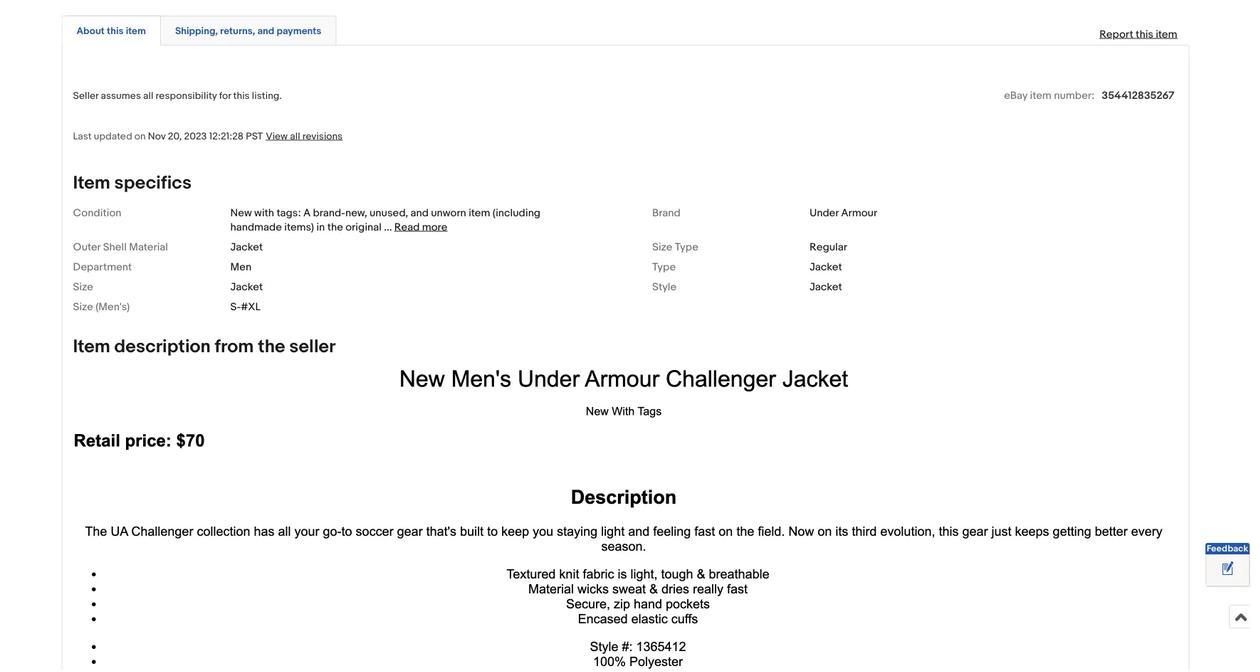 Task type: vqa. For each thing, say whether or not it's contained in the screenshot.
department
yes



Task type: describe. For each thing, give the bounding box(es) containing it.
under
[[810, 207, 839, 219]]

listing.
[[252, 90, 282, 102]]

description
[[114, 336, 211, 358]]

1 vertical spatial size
[[73, 281, 93, 293]]

seller
[[73, 90, 99, 102]]

new,
[[345, 207, 367, 219]]

shipping, returns, and payments
[[175, 25, 322, 37]]

s-#xl
[[230, 301, 261, 313]]

condition
[[73, 207, 121, 219]]

outer shell material
[[73, 241, 168, 254]]

new with tags: a brand-new, unused, and unworn item (including handmade items) in the original ...
[[230, 207, 541, 234]]

this for report
[[1136, 28, 1154, 40]]

(including
[[493, 207, 541, 219]]

report this item link
[[1093, 20, 1185, 48]]

brand-
[[313, 207, 345, 219]]

view all revisions link
[[263, 130, 343, 142]]

20,
[[168, 130, 182, 142]]

(men's)
[[96, 301, 130, 313]]

last
[[73, 130, 92, 142]]

unused,
[[370, 207, 408, 219]]

shipping, returns, and payments button
[[175, 24, 322, 37]]

jacket for style
[[810, 281, 843, 293]]

354412835267
[[1102, 89, 1175, 102]]

under armour
[[810, 207, 878, 219]]

seller assumes all responsibility for this listing.
[[73, 90, 282, 102]]

jacket for size
[[230, 281, 263, 293]]

item for item description from the seller
[[73, 336, 110, 358]]

style
[[653, 281, 677, 293]]

specifics
[[114, 172, 192, 194]]

outer
[[73, 241, 101, 254]]

new
[[230, 207, 252, 219]]

responsibility
[[156, 90, 217, 102]]

ebay
[[1005, 89, 1028, 102]]

and inside "new with tags: a brand-new, unused, and unworn item (including handmade items) in the original ..."
[[411, 207, 429, 219]]

items)
[[284, 221, 314, 234]]

tab list containing about this item
[[62, 13, 1190, 45]]

this for about
[[107, 25, 124, 37]]

updated
[[94, 130, 132, 142]]

shell
[[103, 241, 127, 254]]

item right ebay
[[1030, 89, 1052, 102]]

0 horizontal spatial the
[[258, 336, 285, 358]]

item inside "new with tags: a brand-new, unused, and unworn item (including handmade items) in the original ..."
[[469, 207, 490, 219]]

12:21:28
[[209, 130, 244, 142]]

and inside shipping, returns, and payments button
[[258, 25, 275, 37]]

on
[[134, 130, 146, 142]]

assumes
[[101, 90, 141, 102]]

a
[[303, 207, 311, 219]]

last updated on nov 20, 2023 12:21:28 pst view all revisions
[[73, 130, 343, 142]]

in
[[317, 221, 325, 234]]

unworn
[[431, 207, 467, 219]]

seller
[[289, 336, 336, 358]]

revisions
[[303, 130, 343, 142]]

1 vertical spatial type
[[653, 261, 676, 274]]

1 horizontal spatial this
[[233, 90, 250, 102]]

about
[[77, 25, 105, 37]]

payments
[[277, 25, 322, 37]]

size for size type
[[653, 241, 673, 254]]

0 vertical spatial type
[[675, 241, 699, 254]]

armour
[[842, 207, 878, 219]]

item for item specifics
[[73, 172, 110, 194]]

the inside "new with tags: a brand-new, unused, and unworn item (including handmade items) in the original ..."
[[327, 221, 343, 234]]

view
[[266, 130, 288, 142]]

tags:
[[277, 207, 301, 219]]



Task type: locate. For each thing, give the bounding box(es) containing it.
this right report
[[1136, 28, 1154, 40]]

report this item
[[1100, 28, 1178, 40]]

item
[[126, 25, 146, 37], [1156, 28, 1178, 40], [1030, 89, 1052, 102], [469, 207, 490, 219]]

this
[[107, 25, 124, 37], [1136, 28, 1154, 40], [233, 90, 250, 102]]

1 horizontal spatial and
[[411, 207, 429, 219]]

this right for on the top of the page
[[233, 90, 250, 102]]

0 horizontal spatial and
[[258, 25, 275, 37]]

0 horizontal spatial this
[[107, 25, 124, 37]]

jacket for type
[[810, 261, 843, 274]]

jacket for outer shell material
[[230, 241, 263, 254]]

original
[[346, 221, 382, 234]]

item right report
[[1156, 28, 1178, 40]]

item description from the seller
[[73, 336, 336, 358]]

read
[[395, 221, 420, 234]]

more
[[422, 221, 448, 234]]

2 vertical spatial size
[[73, 301, 93, 313]]

1 item from the top
[[73, 172, 110, 194]]

2023
[[184, 130, 207, 142]]

2 item from the top
[[73, 336, 110, 358]]

2 horizontal spatial this
[[1136, 28, 1154, 40]]

and up read more button
[[411, 207, 429, 219]]

size for size (men's)
[[73, 301, 93, 313]]

jacket
[[230, 241, 263, 254], [810, 261, 843, 274], [230, 281, 263, 293], [810, 281, 843, 293]]

size up size (men's)
[[73, 281, 93, 293]]

0 horizontal spatial all
[[143, 90, 153, 102]]

and
[[258, 25, 275, 37], [411, 207, 429, 219]]

nov
[[148, 130, 166, 142]]

the
[[327, 221, 343, 234], [258, 336, 285, 358]]

1 horizontal spatial all
[[290, 130, 300, 142]]

type up style
[[653, 261, 676, 274]]

read more button
[[395, 221, 448, 234]]

0 vertical spatial all
[[143, 90, 153, 102]]

men
[[230, 261, 252, 274]]

...
[[384, 221, 392, 234]]

all
[[143, 90, 153, 102], [290, 130, 300, 142]]

#xl
[[241, 301, 261, 313]]

0 vertical spatial item
[[73, 172, 110, 194]]

size (men's)
[[73, 301, 130, 313]]

material
[[129, 241, 168, 254]]

1 vertical spatial the
[[258, 336, 285, 358]]

for
[[219, 90, 231, 102]]

read more
[[395, 221, 448, 234]]

item right the unworn
[[469, 207, 490, 219]]

item
[[73, 172, 110, 194], [73, 336, 110, 358]]

the right from in the left of the page
[[258, 336, 285, 358]]

all right assumes
[[143, 90, 153, 102]]

item down size (men's)
[[73, 336, 110, 358]]

tab list
[[62, 13, 1190, 45]]

brand
[[653, 207, 681, 219]]

feedback
[[1207, 544, 1249, 555]]

item right about on the left
[[126, 25, 146, 37]]

all right view
[[290, 130, 300, 142]]

report
[[1100, 28, 1134, 40]]

1 vertical spatial item
[[73, 336, 110, 358]]

1 horizontal spatial the
[[327, 221, 343, 234]]

about this item
[[77, 25, 146, 37]]

returns,
[[220, 25, 255, 37]]

0 vertical spatial the
[[327, 221, 343, 234]]

regular
[[810, 241, 848, 254]]

handmade
[[230, 221, 282, 234]]

number:
[[1054, 89, 1095, 102]]

and right returns,
[[258, 25, 275, 37]]

this right about on the left
[[107, 25, 124, 37]]

size
[[653, 241, 673, 254], [73, 281, 93, 293], [73, 301, 93, 313]]

type
[[675, 241, 699, 254], [653, 261, 676, 274]]

the right "in"
[[327, 221, 343, 234]]

item specifics
[[73, 172, 192, 194]]

1 vertical spatial all
[[290, 130, 300, 142]]

0 vertical spatial and
[[258, 25, 275, 37]]

size left (men's)
[[73, 301, 93, 313]]

type down brand
[[675, 241, 699, 254]]

about this item button
[[77, 24, 146, 37]]

department
[[73, 261, 132, 274]]

this inside button
[[107, 25, 124, 37]]

1 vertical spatial and
[[411, 207, 429, 219]]

with
[[254, 207, 274, 219]]

pst
[[246, 130, 263, 142]]

item inside button
[[126, 25, 146, 37]]

item up condition
[[73, 172, 110, 194]]

0 vertical spatial size
[[653, 241, 673, 254]]

shipping,
[[175, 25, 218, 37]]

ebay item number: 354412835267
[[1005, 89, 1175, 102]]

size type
[[653, 241, 699, 254]]

size down brand
[[653, 241, 673, 254]]

from
[[215, 336, 254, 358]]

s-
[[230, 301, 241, 313]]



